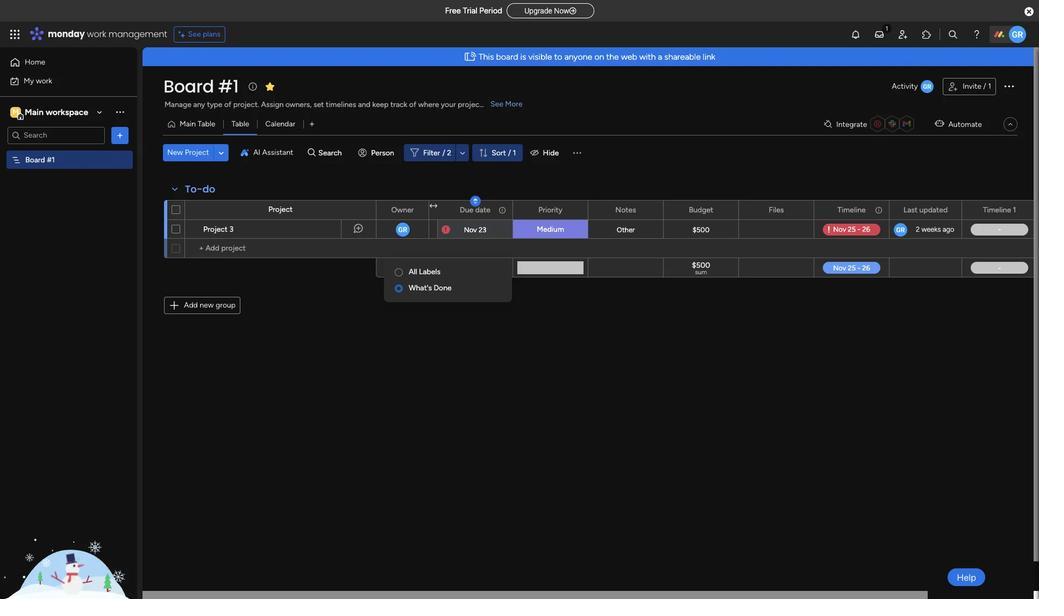 Task type: describe. For each thing, give the bounding box(es) containing it.
where
[[418, 100, 439, 109]]

help button
[[948, 569, 986, 587]]

integrate
[[837, 120, 868, 129]]

arrow down image
[[456, 146, 469, 159]]

1 for sort / 1
[[513, 148, 516, 157]]

1 image
[[883, 22, 892, 34]]

with
[[640, 52, 656, 62]]

Budget field
[[687, 204, 716, 216]]

timeline for timeline 1
[[984, 205, 1012, 214]]

plans
[[203, 30, 221, 39]]

activity button
[[888, 78, 939, 95]]

apps image
[[922, 29, 933, 40]]

v2 overdue deadline image
[[442, 225, 450, 235]]

options image right invite / 1 in the right top of the page
[[1003, 80, 1016, 92]]

free trial period
[[445, 6, 503, 16]]

greg robinson image
[[1010, 26, 1027, 43]]

add new group button
[[164, 297, 241, 314]]

owners,
[[286, 100, 312, 109]]

stands.
[[484, 100, 508, 109]]

person
[[371, 148, 394, 157]]

2 options image from the left
[[498, 201, 505, 219]]

Timeline 1 field
[[981, 204, 1019, 216]]

project 3
[[203, 225, 234, 234]]

new project
[[167, 148, 209, 157]]

due
[[460, 205, 474, 214]]

To-do field
[[182, 182, 218, 196]]

due date
[[460, 205, 491, 214]]

last
[[904, 205, 918, 214]]

Search field
[[316, 145, 348, 160]]

show board description image
[[246, 81, 259, 92]]

nov 23
[[464, 226, 487, 234]]

dapulse rightstroke image
[[570, 7, 577, 15]]

/ for sort
[[508, 148, 511, 157]]

now
[[554, 6, 570, 15]]

$500 for $500 sum
[[692, 261, 711, 270]]

Search in workspace field
[[23, 129, 90, 142]]

do
[[203, 182, 215, 196]]

this  board is visible to anyone on the web with a shareable link
[[479, 52, 716, 62]]

work for monday
[[87, 28, 106, 40]]

v2 expand column image
[[430, 202, 438, 211]]

shareable
[[665, 52, 701, 62]]

owner
[[392, 205, 414, 214]]

upgrade now
[[525, 6, 570, 15]]

1 of from the left
[[224, 100, 232, 109]]

table inside table button
[[232, 119, 249, 129]]

new
[[167, 148, 183, 157]]

to-do
[[185, 182, 215, 196]]

#1 inside list box
[[47, 155, 55, 164]]

invite / 1 button
[[943, 78, 997, 95]]

assistant
[[262, 148, 293, 157]]

trial
[[463, 6, 478, 16]]

1 horizontal spatial board
[[164, 74, 214, 98]]

timeline for timeline
[[838, 205, 866, 214]]

new project button
[[163, 144, 214, 161]]

the
[[607, 52, 619, 62]]

table button
[[224, 116, 257, 133]]

all
[[409, 267, 417, 277]]

this
[[479, 52, 494, 62]]

invite
[[963, 82, 982, 91]]

options image for owner
[[414, 201, 421, 219]]

board #1 list box
[[0, 149, 137, 314]]

see plans
[[188, 30, 221, 39]]

timelines
[[326, 100, 356, 109]]

see more
[[491, 100, 523, 109]]

type
[[207, 100, 223, 109]]

new
[[200, 301, 214, 310]]

sum
[[695, 269, 708, 276]]

$500 for $500
[[693, 226, 710, 234]]

ai assistant
[[253, 148, 293, 157]]

sort / 1
[[492, 148, 516, 157]]

3
[[230, 225, 234, 234]]

lottie animation image
[[0, 491, 137, 600]]

dapulse close image
[[1025, 6, 1034, 17]]

ai
[[253, 148, 261, 157]]

upgrade
[[525, 6, 553, 15]]

$500 sum
[[692, 261, 711, 276]]

main workspace
[[25, 107, 88, 117]]

m
[[12, 107, 19, 117]]

link
[[703, 52, 716, 62]]

see more link
[[490, 99, 524, 110]]

more
[[506, 100, 523, 109]]

monday
[[48, 28, 85, 40]]

web
[[621, 52, 638, 62]]

table inside main table button
[[198, 119, 215, 129]]

any
[[193, 100, 205, 109]]

/ for invite
[[984, 82, 987, 91]]

is
[[521, 52, 527, 62]]

sort desc image
[[473, 198, 478, 205]]

group
[[216, 301, 236, 310]]

invite members image
[[898, 29, 909, 40]]

notifications image
[[851, 29, 862, 40]]

track
[[391, 100, 408, 109]]

labels
[[419, 267, 441, 277]]

home button
[[6, 54, 116, 71]]

add view image
[[310, 120, 314, 128]]

set
[[314, 100, 324, 109]]

home
[[25, 58, 45, 67]]

manage
[[165, 100, 191, 109]]

date
[[476, 205, 491, 214]]

options image right timeline field
[[875, 201, 882, 219]]

sort
[[492, 148, 506, 157]]

inbox image
[[875, 29, 885, 40]]

what's
[[409, 284, 432, 293]]

board
[[496, 52, 519, 62]]

project
[[458, 100, 482, 109]]

animation image
[[461, 48, 479, 66]]

2 of from the left
[[409, 100, 417, 109]]

project for project 3
[[203, 225, 228, 234]]

1 horizontal spatial board #1
[[164, 74, 239, 98]]

last updated
[[904, 205, 948, 214]]

ai logo image
[[240, 149, 249, 157]]

main for main workspace
[[25, 107, 44, 117]]



Task type: locate. For each thing, give the bounding box(es) containing it.
options image right timeline 1 field
[[1023, 201, 1030, 219]]

1 vertical spatial board #1
[[25, 155, 55, 164]]

search everything image
[[948, 29, 959, 40]]

1 horizontal spatial /
[[508, 148, 511, 157]]

options image
[[414, 201, 421, 219], [498, 201, 505, 219], [947, 201, 955, 219]]

2 table from the left
[[232, 119, 249, 129]]

main inside button
[[180, 119, 196, 129]]

0 vertical spatial see
[[188, 30, 201, 39]]

0 horizontal spatial board
[[25, 155, 45, 164]]

#1
[[218, 74, 239, 98], [47, 155, 55, 164]]

timeline
[[838, 205, 866, 214], [984, 205, 1012, 214]]

workspace selection element
[[10, 106, 90, 120]]

nov
[[464, 226, 477, 234]]

1 for invite / 1
[[989, 82, 992, 91]]

workspace image
[[10, 106, 21, 118]]

free
[[445, 6, 461, 16]]

1 vertical spatial $500
[[692, 261, 711, 270]]

Files field
[[767, 204, 787, 216]]

0 vertical spatial board
[[164, 74, 214, 98]]

Due date field
[[457, 204, 493, 216]]

0 vertical spatial #1
[[218, 74, 239, 98]]

1 horizontal spatial 1
[[989, 82, 992, 91]]

1 vertical spatial see
[[491, 100, 504, 109]]

options image
[[1003, 80, 1016, 92], [115, 130, 125, 141], [875, 201, 882, 219], [1023, 201, 1030, 219]]

2 vertical spatial 1
[[1014, 205, 1017, 214]]

2 timeline from the left
[[984, 205, 1012, 214]]

0 vertical spatial 2
[[447, 148, 452, 157]]

2 horizontal spatial /
[[984, 82, 987, 91]]

dapulse integrations image
[[824, 120, 832, 128]]

table
[[198, 119, 215, 129], [232, 119, 249, 129]]

to-
[[185, 182, 203, 196]]

board inside board #1 list box
[[25, 155, 45, 164]]

Owner field
[[389, 204, 417, 216]]

collapse board header image
[[1007, 120, 1016, 129]]

0 vertical spatial board #1
[[164, 74, 239, 98]]

options image up ago
[[947, 201, 955, 219]]

automate
[[949, 120, 983, 129]]

column information image
[[875, 206, 884, 214]]

1 horizontal spatial see
[[491, 100, 504, 109]]

activity
[[892, 82, 919, 91]]

calendar
[[266, 119, 296, 129]]

my work button
[[6, 72, 116, 90]]

/
[[984, 82, 987, 91], [443, 148, 446, 157], [508, 148, 511, 157]]

my work
[[24, 76, 52, 85]]

work right my
[[36, 76, 52, 85]]

work
[[87, 28, 106, 40], [36, 76, 52, 85]]

1 options image from the left
[[414, 201, 421, 219]]

/ right filter
[[443, 148, 446, 157]]

Priority field
[[536, 204, 566, 216]]

2 left weeks on the top right of page
[[916, 225, 920, 234]]

1 vertical spatial #1
[[47, 155, 55, 164]]

timeline inside field
[[984, 205, 1012, 214]]

of
[[224, 100, 232, 109], [409, 100, 417, 109]]

options image for last updated
[[947, 201, 955, 219]]

2 horizontal spatial 1
[[1014, 205, 1017, 214]]

+ Add project text field
[[191, 242, 371, 255]]

1 vertical spatial 2
[[916, 225, 920, 234]]

lottie animation element
[[0, 491, 137, 600]]

main for main table
[[180, 119, 196, 129]]

see
[[188, 30, 201, 39], [491, 100, 504, 109]]

ai assistant button
[[236, 144, 298, 161]]

0 horizontal spatial work
[[36, 76, 52, 85]]

#1 up type
[[218, 74, 239, 98]]

0 vertical spatial 1
[[989, 82, 992, 91]]

person button
[[354, 144, 401, 161]]

of right type
[[224, 100, 232, 109]]

autopilot image
[[936, 117, 945, 131]]

and
[[358, 100, 371, 109]]

0 vertical spatial main
[[25, 107, 44, 117]]

1 horizontal spatial table
[[232, 119, 249, 129]]

period
[[480, 6, 503, 16]]

work inside button
[[36, 76, 52, 85]]

1
[[989, 82, 992, 91], [513, 148, 516, 157], [1014, 205, 1017, 214]]

work right monday at the top left
[[87, 28, 106, 40]]

monday work management
[[48, 28, 167, 40]]

1 horizontal spatial 2
[[916, 225, 920, 234]]

0 horizontal spatial 2
[[447, 148, 452, 157]]

files
[[769, 205, 784, 214]]

1 timeline from the left
[[838, 205, 866, 214]]

0 vertical spatial project
[[185, 148, 209, 157]]

management
[[109, 28, 167, 40]]

angle down image
[[219, 149, 224, 157]]

see inside button
[[188, 30, 201, 39]]

updated
[[920, 205, 948, 214]]

a
[[658, 52, 663, 62]]

board
[[164, 74, 214, 98], [25, 155, 45, 164]]

of right track
[[409, 100, 417, 109]]

timeline inside field
[[838, 205, 866, 214]]

board #1 down the search in workspace field
[[25, 155, 55, 164]]

manage any type of project. assign owners, set timelines and keep track of where your project stands.
[[165, 100, 508, 109]]

options image left v2 expand column icon
[[414, 201, 421, 219]]

project inside new project button
[[185, 148, 209, 157]]

/ right invite
[[984, 82, 987, 91]]

2 horizontal spatial options image
[[947, 201, 955, 219]]

add new group
[[184, 301, 236, 310]]

table down the project.
[[232, 119, 249, 129]]

see left plans
[[188, 30, 201, 39]]

1 horizontal spatial of
[[409, 100, 417, 109]]

main table button
[[163, 116, 224, 133]]

1 vertical spatial project
[[269, 205, 293, 214]]

1 inside field
[[1014, 205, 1017, 214]]

menu image
[[572, 147, 583, 158]]

board #1 inside list box
[[25, 155, 55, 164]]

options image right date on the left top of page
[[498, 201, 505, 219]]

hide button
[[526, 144, 566, 161]]

0 horizontal spatial #1
[[47, 155, 55, 164]]

column information image
[[498, 206, 507, 214]]

1 horizontal spatial work
[[87, 28, 106, 40]]

/ inside button
[[984, 82, 987, 91]]

board #1 up any
[[164, 74, 239, 98]]

0 horizontal spatial timeline
[[838, 205, 866, 214]]

medium
[[537, 225, 564, 234]]

anyone
[[565, 52, 593, 62]]

1 horizontal spatial main
[[180, 119, 196, 129]]

2 weeks ago
[[916, 225, 955, 234]]

main table
[[180, 119, 215, 129]]

table down any
[[198, 119, 215, 129]]

0 horizontal spatial table
[[198, 119, 215, 129]]

keep
[[373, 100, 389, 109]]

1 horizontal spatial #1
[[218, 74, 239, 98]]

my
[[24, 76, 34, 85]]

project right new
[[185, 148, 209, 157]]

help image
[[972, 29, 983, 40]]

help
[[957, 572, 977, 583]]

project up + add project text field
[[269, 205, 293, 214]]

main down manage
[[180, 119, 196, 129]]

upgrade now link
[[507, 3, 594, 18]]

board up any
[[164, 74, 214, 98]]

1 table from the left
[[198, 119, 215, 129]]

invite / 1
[[963, 82, 992, 91]]

1 vertical spatial board
[[25, 155, 45, 164]]

1 vertical spatial 1
[[513, 148, 516, 157]]

0 horizontal spatial main
[[25, 107, 44, 117]]

select product image
[[10, 29, 20, 40]]

#1 down the search in workspace field
[[47, 155, 55, 164]]

3 options image from the left
[[947, 201, 955, 219]]

main
[[25, 107, 44, 117], [180, 119, 196, 129]]

2 vertical spatial project
[[203, 225, 228, 234]]

main right workspace image
[[25, 107, 44, 117]]

project.
[[233, 100, 259, 109]]

remove from favorites image
[[265, 81, 275, 92]]

/ right sort
[[508, 148, 511, 157]]

work for my
[[36, 76, 52, 85]]

to
[[555, 52, 563, 62]]

Timeline field
[[835, 204, 869, 216]]

1 inside button
[[989, 82, 992, 91]]

1 vertical spatial work
[[36, 76, 52, 85]]

2 left arrow down icon
[[447, 148, 452, 157]]

0 horizontal spatial board #1
[[25, 155, 55, 164]]

project
[[185, 148, 209, 157], [269, 205, 293, 214], [203, 225, 228, 234]]

option
[[0, 150, 137, 152]]

2
[[447, 148, 452, 157], [916, 225, 920, 234]]

0 horizontal spatial /
[[443, 148, 446, 157]]

done
[[434, 284, 452, 293]]

workspace options image
[[115, 107, 125, 117]]

hide
[[543, 148, 559, 157]]

other
[[617, 226, 635, 234]]

1 horizontal spatial timeline
[[984, 205, 1012, 214]]

Last updated field
[[901, 204, 951, 216]]

Board #1 field
[[161, 74, 241, 98]]

1 horizontal spatial options image
[[498, 201, 505, 219]]

1 vertical spatial main
[[180, 119, 196, 129]]

see left more
[[491, 100, 504, 109]]

/ for filter
[[443, 148, 446, 157]]

project for project
[[269, 205, 293, 214]]

ago
[[943, 225, 955, 234]]

board down the search in workspace field
[[25, 155, 45, 164]]

your
[[441, 100, 456, 109]]

what's done
[[409, 284, 452, 293]]

project left 3
[[203, 225, 228, 234]]

0 horizontal spatial of
[[224, 100, 232, 109]]

v2 search image
[[308, 147, 316, 159]]

0 vertical spatial $500
[[693, 226, 710, 234]]

visible
[[529, 52, 552, 62]]

0 vertical spatial work
[[87, 28, 106, 40]]

see for see plans
[[188, 30, 201, 39]]

0 horizontal spatial options image
[[414, 201, 421, 219]]

filter
[[423, 148, 440, 157]]

0 horizontal spatial 1
[[513, 148, 516, 157]]

assign
[[261, 100, 284, 109]]

filter / 2
[[423, 148, 452, 157]]

0 horizontal spatial see
[[188, 30, 201, 39]]

workspace
[[46, 107, 88, 117]]

options image down workspace options icon
[[115, 130, 125, 141]]

Notes field
[[613, 204, 639, 216]]

see for see more
[[491, 100, 504, 109]]

all labels
[[409, 267, 441, 277]]

main inside workspace selection element
[[25, 107, 44, 117]]



Task type: vqa. For each thing, say whether or not it's contained in the screenshot.
Create
no



